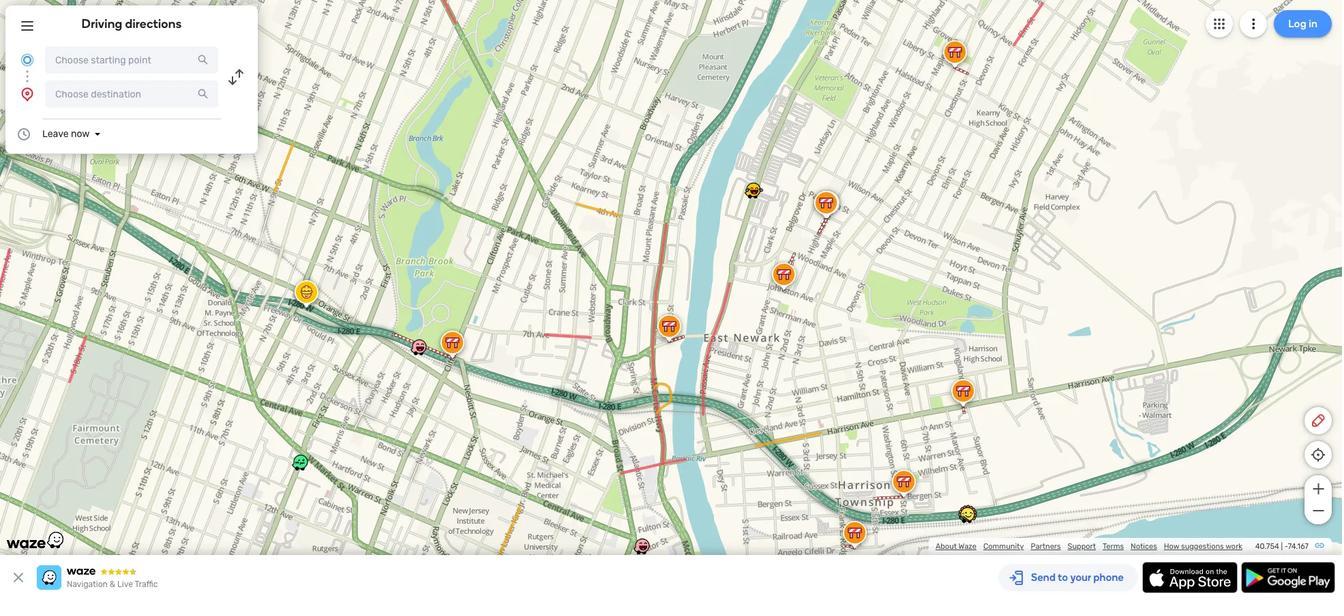 Task type: locate. For each thing, give the bounding box(es) containing it.
Choose destination text field
[[45, 80, 218, 108]]

40.754
[[1255, 542, 1279, 551]]

zoom out image
[[1310, 503, 1327, 519]]

waze
[[959, 542, 977, 551]]

driving
[[82, 16, 122, 31]]

link image
[[1314, 540, 1325, 551]]

-
[[1285, 542, 1288, 551]]

now
[[71, 128, 90, 140]]

74.167
[[1288, 542, 1309, 551]]

support
[[1068, 542, 1096, 551]]

notices link
[[1131, 542, 1157, 551]]

clock image
[[16, 126, 32, 143]]

|
[[1281, 542, 1283, 551]]

how
[[1164, 542, 1179, 551]]

leave now
[[42, 128, 90, 140]]

navigation & live traffic
[[67, 580, 158, 589]]

work
[[1226, 542, 1243, 551]]

how suggestions work link
[[1164, 542, 1243, 551]]

community
[[983, 542, 1024, 551]]

about waze community partners support terms notices how suggestions work
[[936, 542, 1243, 551]]

location image
[[19, 86, 35, 102]]

&
[[110, 580, 115, 589]]

x image
[[10, 569, 27, 586]]

partners
[[1031, 542, 1061, 551]]



Task type: vqa. For each thing, say whether or not it's contained in the screenshot.
the 47.821 | -122.317
no



Task type: describe. For each thing, give the bounding box(es) containing it.
terms
[[1103, 542, 1124, 551]]

leave
[[42, 128, 69, 140]]

40.754 | -74.167
[[1255, 542, 1309, 551]]

community link
[[983, 542, 1024, 551]]

traffic
[[135, 580, 158, 589]]

current location image
[[19, 52, 35, 68]]

live
[[117, 580, 133, 589]]

suggestions
[[1181, 542, 1224, 551]]

about
[[936, 542, 957, 551]]

directions
[[125, 16, 182, 31]]

driving directions
[[82, 16, 182, 31]]

zoom in image
[[1310, 481, 1327, 497]]

about waze link
[[936, 542, 977, 551]]

terms link
[[1103, 542, 1124, 551]]

partners link
[[1031, 542, 1061, 551]]

pencil image
[[1310, 413, 1327, 429]]

support link
[[1068, 542, 1096, 551]]

notices
[[1131, 542, 1157, 551]]

Choose starting point text field
[[45, 46, 218, 74]]

navigation
[[67, 580, 108, 589]]



